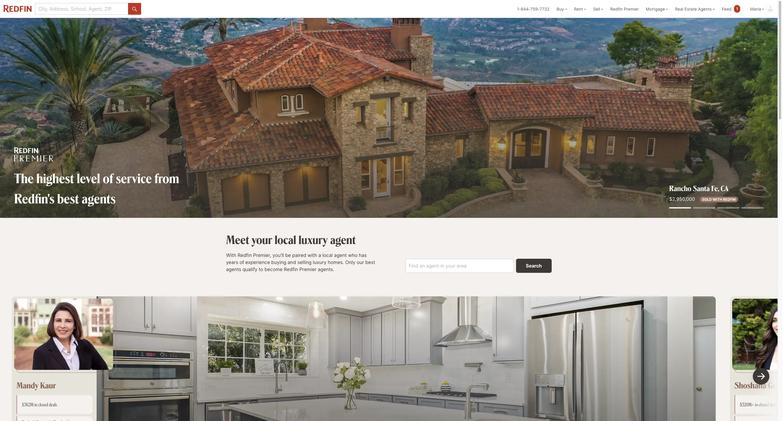 Task type: locate. For each thing, give the bounding box(es) containing it.
agents
[[698, 6, 712, 11]]

best down highest
[[57, 190, 79, 207]]

mortgage
[[646, 6, 665, 11]]

from
[[155, 170, 179, 187]]

service
[[116, 170, 152, 187]]

0 vertical spatial redfin
[[610, 6, 623, 11]]

redfin down and
[[284, 267, 298, 273]]

in
[[34, 403, 37, 408], [755, 403, 758, 408]]

the highest level of service from redfin's best agents
[[14, 170, 179, 207]]

buying
[[271, 260, 286, 266]]

mortgage ▾ button
[[642, 0, 672, 18]]

2 vertical spatial redfin
[[284, 267, 298, 273]]

▾ right rent
[[584, 6, 586, 11]]

with redfin premier, you'll be paired with a local agent who has years of experience buying and selling luxury homes. only our best agents qualify to become redfin premier agents.
[[226, 253, 375, 273]]

premier logo image
[[14, 148, 53, 162]]

▾ for mortgage ▾
[[666, 6, 668, 11]]

real estate agents ▾ link
[[675, 0, 715, 18]]

mandy kaur image
[[14, 299, 113, 371]]

1 horizontal spatial agents
[[226, 267, 241, 273]]

$320m+ in closed deals
[[740, 403, 778, 408]]

2 ▾ from the left
[[584, 6, 586, 11]]

rent ▾
[[574, 6, 586, 11]]

of inside the highest level of service from redfin's best agents
[[103, 170, 113, 187]]

3 ▾ from the left
[[601, 6, 603, 11]]

1 deals from the left
[[49, 403, 57, 408]]

0 vertical spatial best
[[57, 190, 79, 207]]

closed right the $320m+
[[759, 403, 769, 408]]

premier
[[624, 6, 639, 11], [299, 267, 317, 273]]

in right the $320m+
[[755, 403, 758, 408]]

redfin
[[723, 198, 736, 202]]

mortgage ▾
[[646, 6, 668, 11]]

1 horizontal spatial in
[[755, 403, 758, 408]]

local up be on the bottom left
[[275, 232, 296, 247]]

▾ right sell
[[601, 6, 603, 11]]

agents inside the highest level of service from redfin's best agents
[[82, 190, 116, 207]]

become
[[265, 267, 283, 273]]

best inside with redfin premier, you'll be paired with a local agent who has years of experience buying and selling luxury homes. only our best agents qualify to become redfin premier agents.
[[365, 260, 375, 266]]

kaur
[[40, 381, 56, 391]]

1-
[[517, 6, 521, 11]]

1 closed from the left
[[38, 403, 48, 408]]

estate
[[685, 6, 697, 11]]

godw
[[768, 381, 782, 391]]

▾ right "agents"
[[713, 6, 715, 11]]

2 horizontal spatial redfin
[[610, 6, 623, 11]]

redfin premier
[[610, 6, 639, 11]]

1 horizontal spatial deals
[[770, 403, 778, 408]]

buy ▾ button
[[557, 0, 567, 18]]

redfin
[[610, 6, 623, 11], [238, 253, 252, 259], [284, 267, 298, 273]]

shoshana godw link
[[735, 381, 782, 391]]

0 vertical spatial of
[[103, 170, 113, 187]]

be
[[285, 253, 291, 259]]

1 vertical spatial agents
[[226, 267, 241, 273]]

closed
[[38, 403, 48, 408], [759, 403, 769, 408]]

redfin right sell ▾ dropdown button
[[610, 6, 623, 11]]

agent up the homes.
[[334, 253, 347, 259]]

with
[[226, 253, 236, 259]]

▾ right buy
[[565, 6, 567, 11]]

with
[[713, 198, 722, 202]]

fe,
[[711, 184, 719, 193]]

redfin right with at the bottom of the page
[[238, 253, 252, 259]]

0 vertical spatial local
[[275, 232, 296, 247]]

1 horizontal spatial closed
[[759, 403, 769, 408]]

premier down selling
[[299, 267, 317, 273]]

rancho santa fe, ca
[[669, 184, 729, 193]]

▾ for sell ▾
[[601, 6, 603, 11]]

6 ▾ from the left
[[762, 6, 764, 11]]

1 vertical spatial premier
[[299, 267, 317, 273]]

agent up who on the bottom of the page
[[330, 232, 356, 247]]

1 vertical spatial redfin
[[238, 253, 252, 259]]

submit search image
[[132, 7, 137, 11]]

rent ▾ button
[[571, 0, 590, 18]]

of inside with redfin premier, you'll be paired with a local agent who has years of experience buying and selling luxury homes. only our best agents qualify to become redfin premier agents.
[[240, 260, 244, 266]]

0 horizontal spatial in
[[34, 403, 37, 408]]

and
[[288, 260, 296, 266]]

best
[[57, 190, 79, 207], [365, 260, 375, 266]]

deals
[[49, 403, 57, 408], [770, 403, 778, 408]]

1 vertical spatial local
[[322, 253, 333, 259]]

1 vertical spatial luxury
[[313, 260, 326, 266]]

agents down level
[[82, 190, 116, 207]]

1 horizontal spatial local
[[322, 253, 333, 259]]

local inside with redfin premier, you'll be paired with a local agent who has years of experience buying and selling luxury homes. only our best agents qualify to become redfin premier agents.
[[322, 253, 333, 259]]

0 horizontal spatial premier
[[299, 267, 317, 273]]

▾ for buy ▾
[[565, 6, 567, 11]]

1 horizontal spatial redfin
[[284, 267, 298, 273]]

agents
[[82, 190, 116, 207], [226, 267, 241, 273]]

1 horizontal spatial best
[[365, 260, 375, 266]]

highest
[[36, 170, 74, 187]]

luxury inside with redfin premier, you'll be paired with a local agent who has years of experience buying and selling luxury homes. only our best agents qualify to become redfin premier agents.
[[313, 260, 326, 266]]

ca
[[721, 184, 729, 193]]

best inside the highest level of service from redfin's best agents
[[57, 190, 79, 207]]

sell ▾
[[593, 6, 603, 11]]

1 horizontal spatial of
[[240, 260, 244, 266]]

2 in from the left
[[755, 403, 758, 408]]

agents down years
[[226, 267, 241, 273]]

next image
[[754, 370, 768, 384]]

maria
[[750, 6, 761, 11]]

▾ right mortgage
[[666, 6, 668, 11]]

0 horizontal spatial deals
[[49, 403, 57, 408]]

0 horizontal spatial best
[[57, 190, 79, 207]]

▾ right maria
[[762, 6, 764, 11]]

0 horizontal spatial closed
[[38, 403, 48, 408]]

759-
[[531, 6, 540, 11]]

local
[[275, 232, 296, 247], [322, 253, 333, 259]]

0 horizontal spatial redfin
[[238, 253, 252, 259]]

luxury down a
[[313, 260, 326, 266]]

search button
[[516, 259, 552, 273]]

meet your local luxury agent
[[226, 232, 356, 247]]

0 vertical spatial premier
[[624, 6, 639, 11]]

best right our
[[365, 260, 375, 266]]

0 vertical spatial agents
[[82, 190, 116, 207]]

maria ▾
[[750, 6, 764, 11]]

0 horizontal spatial of
[[103, 170, 113, 187]]

a
[[318, 253, 321, 259]]

has
[[359, 253, 367, 259]]

1 vertical spatial agent
[[334, 253, 347, 259]]

local right a
[[322, 253, 333, 259]]

closed right $362m
[[38, 403, 48, 408]]

mortgage ▾ button
[[646, 0, 668, 18]]

2 closed from the left
[[759, 403, 769, 408]]

agents inside with redfin premier, you'll be paired with a local agent who has years of experience buying and selling luxury homes. only our best agents qualify to become redfin premier agents.
[[226, 267, 241, 273]]

4 ▾ from the left
[[666, 6, 668, 11]]

1 horizontal spatial premier
[[624, 6, 639, 11]]

1 vertical spatial best
[[365, 260, 375, 266]]

1 vertical spatial of
[[240, 260, 244, 266]]

of right level
[[103, 170, 113, 187]]

mandy kaur
[[16, 381, 56, 391]]

2 deals from the left
[[770, 403, 778, 408]]

of
[[103, 170, 113, 187], [240, 260, 244, 266]]

premier left mortgage
[[624, 6, 639, 11]]

5 ▾ from the left
[[713, 6, 715, 11]]

deals down the godw
[[770, 403, 778, 408]]

selling
[[297, 260, 312, 266]]

mandy
[[16, 381, 38, 391]]

1 ▾ from the left
[[565, 6, 567, 11]]

in right $362m
[[34, 403, 37, 408]]

0 horizontal spatial agents
[[82, 190, 116, 207]]

luxury up "with"
[[299, 232, 328, 247]]

feed
[[722, 6, 732, 11]]

▾
[[565, 6, 567, 11], [584, 6, 586, 11], [601, 6, 603, 11], [666, 6, 668, 11], [713, 6, 715, 11], [762, 6, 764, 11]]

agent inside with redfin premier, you'll be paired with a local agent who has years of experience buying and selling luxury homes. only our best agents qualify to become redfin premier agents.
[[334, 253, 347, 259]]

1 in from the left
[[34, 403, 37, 408]]

of right years
[[240, 260, 244, 266]]

agent
[[330, 232, 356, 247], [334, 253, 347, 259]]

deals down the kaur
[[49, 403, 57, 408]]



Task type: vqa. For each thing, say whether or not it's contained in the screenshot.
Premier inside With Redfin Premier, you'll be paired with a local agent who has years of experience buying and selling luxury homes. Only our best agents qualify to become Redfin Premier agents.
yes



Task type: describe. For each thing, give the bounding box(es) containing it.
rent ▾ button
[[574, 0, 586, 18]]

buy ▾
[[557, 6, 567, 11]]

santa
[[693, 184, 710, 193]]

0 vertical spatial luxury
[[299, 232, 328, 247]]

qualify
[[243, 267, 257, 273]]

real estate agents ▾ button
[[672, 0, 718, 18]]

agents.
[[318, 267, 334, 273]]

real
[[675, 6, 684, 11]]

redfin inside redfin premier button
[[610, 6, 623, 11]]

City, Address, School, Agent, ZIP search field
[[35, 3, 128, 15]]

meet
[[226, 232, 249, 247]]

Find an agent in your area search field
[[406, 259, 514, 273]]

in for mandy
[[34, 403, 37, 408]]

the
[[14, 170, 34, 187]]

closed for godw
[[759, 403, 769, 408]]

only
[[345, 260, 355, 266]]

deals for godw
[[770, 403, 778, 408]]

our
[[357, 260, 364, 266]]

homes.
[[328, 260, 344, 266]]

$320m+
[[740, 403, 754, 408]]

rancho
[[669, 184, 692, 193]]

to
[[259, 267, 263, 273]]

who
[[348, 253, 358, 259]]

1-844-759-7732 link
[[517, 6, 550, 11]]

premier inside with redfin premier, you'll be paired with a local agent who has years of experience buying and selling luxury homes. only our best agents qualify to become redfin premier agents.
[[299, 267, 317, 273]]

your
[[252, 232, 272, 247]]

deals for kaur
[[49, 403, 57, 408]]

844-
[[521, 6, 531, 11]]

rent
[[574, 6, 583, 11]]

paired
[[292, 253, 306, 259]]

sold
[[702, 198, 712, 202]]

level
[[77, 170, 100, 187]]

real estate agents ▾
[[675, 6, 715, 11]]

$362m in closed deals
[[22, 403, 57, 408]]

closed for kaur
[[38, 403, 48, 408]]

shoshana
[[735, 381, 766, 391]]

mandy kaur link
[[16, 381, 56, 391]]

$2,950,000
[[669, 196, 695, 202]]

buy ▾ button
[[553, 0, 571, 18]]

0 horizontal spatial local
[[275, 232, 296, 247]]

experience
[[245, 260, 270, 266]]

1-844-759-7732
[[517, 6, 550, 11]]

with
[[308, 253, 317, 259]]

redfin premier button
[[607, 0, 642, 18]]

in for shoshana
[[755, 403, 758, 408]]

▾ inside dropdown button
[[713, 6, 715, 11]]

▾ for rent ▾
[[584, 6, 586, 11]]

sell ▾ button
[[590, 0, 607, 18]]

▾ for maria ▾
[[762, 6, 764, 11]]

years
[[226, 260, 238, 266]]

search
[[526, 263, 542, 269]]

1
[[736, 6, 738, 11]]

shoshana godw
[[735, 381, 782, 391]]

redfin's
[[14, 190, 55, 207]]

sell
[[593, 6, 600, 11]]

premier,
[[253, 253, 271, 259]]

0 vertical spatial agent
[[330, 232, 356, 247]]

$362m
[[22, 403, 33, 408]]

premier inside button
[[624, 6, 639, 11]]

you'll
[[273, 253, 284, 259]]

7732
[[540, 6, 550, 11]]

buy
[[557, 6, 564, 11]]

sell ▾ button
[[593, 0, 603, 18]]

sold with redfin
[[702, 198, 736, 202]]



